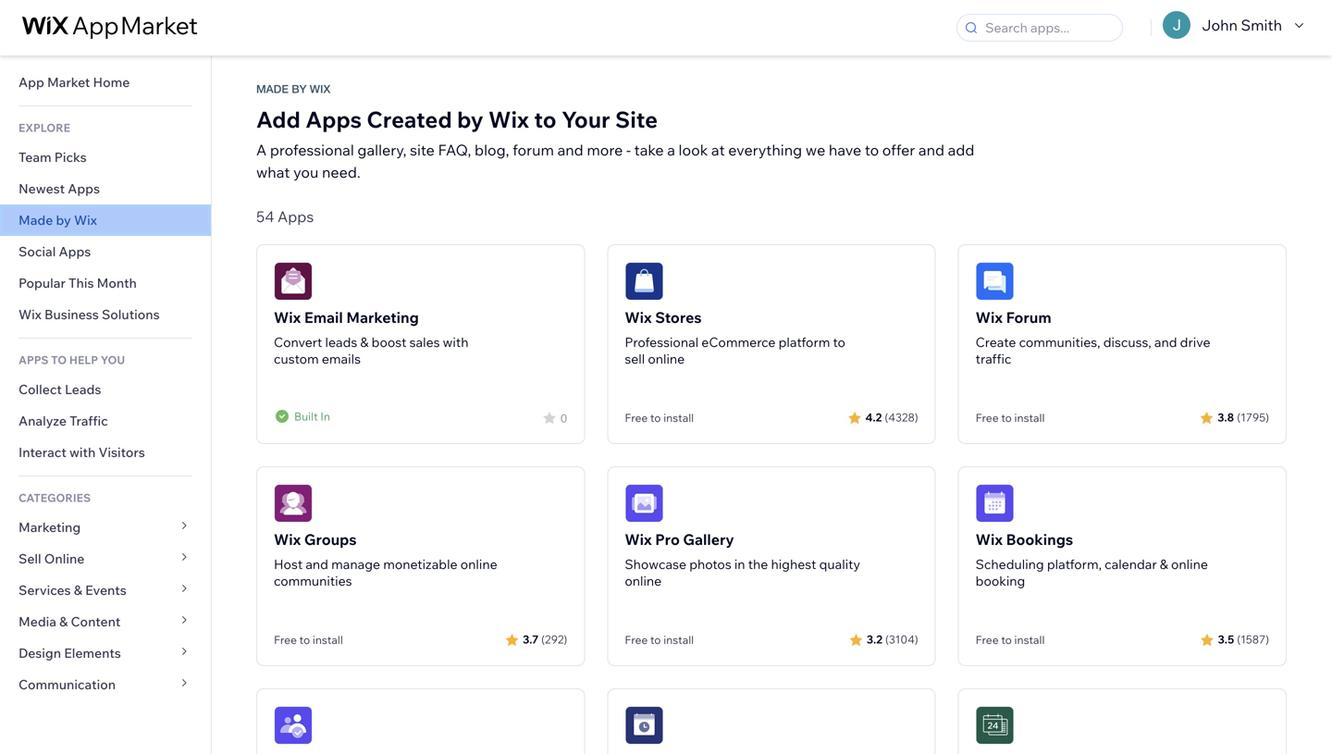 Task type: vqa. For each thing, say whether or not it's contained in the screenshot.


Task type: locate. For each thing, give the bounding box(es) containing it.
professional
[[270, 141, 354, 159]]

analyze traffic
[[19, 413, 108, 429]]

3.2
[[867, 632, 883, 646]]

booking
[[976, 573, 1025, 589]]

by up add
[[292, 82, 307, 95]]

free to install down sell
[[625, 411, 694, 425]]

john
[[1202, 15, 1238, 34]]

to inside wix stores professional ecommerce platform to sell online
[[833, 334, 846, 350]]

apps inside "link"
[[68, 180, 100, 197]]

forum
[[513, 141, 554, 159]]

app
[[19, 74, 44, 90]]

3.8
[[1218, 410, 1234, 424]]

blog,
[[475, 141, 509, 159]]

with down traffic
[[69, 444, 96, 460]]

install down communities
[[313, 633, 343, 647]]

1 horizontal spatial by
[[292, 82, 307, 95]]

install down professional
[[664, 411, 694, 425]]

manage
[[331, 556, 380, 572]]

marketing up boost
[[346, 308, 419, 327]]

bookings list logo image
[[976, 706, 1015, 745]]

install down showcase
[[664, 633, 694, 647]]

a
[[667, 141, 675, 159]]

the
[[748, 556, 768, 572]]

wix inside wix stores professional ecommerce platform to sell online
[[625, 308, 652, 327]]

online
[[648, 351, 685, 367], [461, 556, 497, 572], [1171, 556, 1208, 572], [625, 573, 662, 589]]

social apps
[[19, 243, 91, 260]]

apps to help you
[[19, 353, 125, 367]]

help
[[69, 353, 98, 367]]

1 vertical spatial by
[[457, 105, 484, 133]]

1 vertical spatial with
[[69, 444, 96, 460]]

your
[[562, 105, 610, 133]]

business
[[44, 306, 99, 322]]

wix inside wix groups host and manage monetizable online communities
[[274, 530, 301, 549]]

free to install down communities
[[274, 633, 343, 647]]

need.
[[322, 163, 361, 181]]

free down "traffic"
[[976, 411, 999, 425]]

made by wix down newest apps
[[19, 212, 97, 228]]

free down sell
[[625, 411, 648, 425]]

calendar
[[1105, 556, 1157, 572]]

marketing down categories
[[19, 519, 81, 535]]

made up social
[[19, 212, 53, 228]]

54 apps
[[256, 207, 314, 226]]

3.5 (1587)
[[1218, 632, 1269, 646]]

marketing
[[346, 308, 419, 327], [19, 519, 81, 535]]

online right monetizable
[[461, 556, 497, 572]]

by down newest apps
[[56, 212, 71, 228]]

wix client check-in logo image
[[274, 706, 313, 745]]

design
[[19, 645, 61, 661]]

install for scheduling
[[1015, 633, 1045, 647]]

team picks
[[19, 149, 87, 165]]

apps
[[306, 105, 362, 133], [68, 180, 100, 197], [278, 207, 314, 226], [59, 243, 91, 260]]

events
[[85, 582, 127, 598]]

profile image image
[[1163, 11, 1191, 39]]

faq,
[[438, 141, 471, 159]]

online down professional
[[648, 351, 685, 367]]

0 vertical spatial with
[[443, 334, 469, 350]]

by up "faq,"
[[457, 105, 484, 133]]

0 vertical spatial made by wix
[[256, 82, 331, 95]]

to down showcase
[[650, 633, 661, 647]]

elements
[[64, 645, 121, 661]]

0 vertical spatial marketing
[[346, 308, 419, 327]]

collect leads
[[19, 381, 101, 397]]

look
[[679, 141, 708, 159]]

1 vertical spatial marketing
[[19, 519, 81, 535]]

pro
[[655, 530, 680, 549]]

wix for solutions
[[19, 306, 42, 322]]

gallery,
[[358, 141, 407, 159]]

online inside wix bookings scheduling platform, calendar & online booking
[[1171, 556, 1208, 572]]

2 vertical spatial by
[[56, 212, 71, 228]]

online right the calendar
[[1171, 556, 1208, 572]]

wix email marketing convert leads & boost sales with custom emails
[[274, 308, 469, 367]]

0
[[560, 411, 567, 425]]

emails
[[322, 351, 361, 367]]

wix forum logo image
[[976, 262, 1015, 301]]

with right sales
[[443, 334, 469, 350]]

design elements link
[[0, 637, 211, 669]]

and
[[557, 141, 584, 159], [919, 141, 945, 159], [1155, 334, 1177, 350], [306, 556, 328, 572]]

to down booking
[[1001, 633, 1012, 647]]

to right have
[[865, 141, 879, 159]]

made by wix up add
[[256, 82, 331, 95]]

time blocker logo image
[[625, 706, 664, 745]]

wix inside wix forum create communities, discuss, and drive traffic
[[976, 308, 1003, 327]]

add
[[948, 141, 975, 159]]

wix for create
[[976, 308, 1003, 327]]

0 horizontal spatial made
[[19, 212, 53, 228]]

apps for social
[[59, 243, 91, 260]]

services & events link
[[0, 575, 211, 606]]

wix inside the wix email marketing convert leads & boost sales with custom emails
[[274, 308, 301, 327]]

wix app market logo image
[[22, 17, 197, 39]]

apps up popular this month
[[59, 243, 91, 260]]

made by wix inside sidebar element
[[19, 212, 97, 228]]

you
[[101, 353, 125, 367]]

john smith button
[[1152, 11, 1310, 39]]

1 horizontal spatial made
[[256, 82, 289, 95]]

apps for 54
[[278, 207, 314, 226]]

free to install for professional
[[625, 411, 694, 425]]

free to install down showcase
[[625, 633, 694, 647]]

made up add
[[256, 82, 289, 95]]

to up forum
[[534, 105, 557, 133]]

categories
[[19, 491, 91, 505]]

with inside sidebar element
[[69, 444, 96, 460]]

0 horizontal spatial with
[[69, 444, 96, 460]]

& right the calendar
[[1160, 556, 1168, 572]]

apps up professional
[[306, 105, 362, 133]]

install down communities,
[[1015, 411, 1045, 425]]

free to install for scheduling
[[976, 633, 1045, 647]]

month
[[97, 275, 137, 291]]

design elements
[[19, 645, 121, 661]]

interact with visitors link
[[0, 437, 211, 468]]

popular this month
[[19, 275, 137, 291]]

1 vertical spatial made
[[19, 212, 53, 228]]

newest apps
[[19, 180, 100, 197]]

free down showcase
[[625, 633, 648, 647]]

online inside wix stores professional ecommerce platform to sell online
[[648, 351, 685, 367]]

wix stores logo image
[[625, 262, 664, 301]]

to
[[534, 105, 557, 133], [865, 141, 879, 159], [833, 334, 846, 350], [650, 411, 661, 425], [1001, 411, 1012, 425], [299, 633, 310, 647], [650, 633, 661, 647], [1001, 633, 1012, 647]]

wix for scheduling
[[976, 530, 1003, 549]]

0 vertical spatial made
[[256, 82, 289, 95]]

& right the leads
[[360, 334, 369, 350]]

wix inside wix bookings scheduling platform, calendar & online booking
[[976, 530, 1003, 549]]

to
[[51, 353, 67, 367]]

54
[[256, 207, 274, 226]]

you
[[293, 163, 319, 181]]

discuss,
[[1103, 334, 1152, 350]]

& right media
[[59, 613, 68, 630]]

apps right 54
[[278, 207, 314, 226]]

online inside wix pro gallery showcase photos in the highest quality online
[[625, 573, 662, 589]]

wix for professional
[[625, 308, 652, 327]]

(1795)
[[1237, 410, 1269, 424]]

1 vertical spatial made by wix
[[19, 212, 97, 228]]

free to install down "traffic"
[[976, 411, 1045, 425]]

free down booking
[[976, 633, 999, 647]]

social
[[19, 243, 56, 260]]

wix for host
[[274, 530, 301, 549]]

0 vertical spatial by
[[292, 82, 307, 95]]

1 horizontal spatial with
[[443, 334, 469, 350]]

free to install down booking
[[976, 633, 1045, 647]]

sell online link
[[0, 543, 211, 575]]

app market home link
[[0, 67, 211, 98]]

install down booking
[[1015, 633, 1045, 647]]

0 horizontal spatial marketing
[[19, 519, 81, 535]]

convert
[[274, 334, 322, 350]]

install
[[664, 411, 694, 425], [1015, 411, 1045, 425], [313, 633, 343, 647], [664, 633, 694, 647], [1015, 633, 1045, 647]]

1 horizontal spatial made by wix
[[256, 82, 331, 95]]

(1587)
[[1237, 632, 1269, 646]]

free to install for gallery
[[625, 633, 694, 647]]

0 horizontal spatial by
[[56, 212, 71, 228]]

and inside wix forum create communities, discuss, and drive traffic
[[1155, 334, 1177, 350]]

and up communities
[[306, 556, 328, 572]]

groups
[[304, 530, 357, 549]]

apps down picks on the left of page
[[68, 180, 100, 197]]

visitors
[[98, 444, 145, 460]]

and left add
[[919, 141, 945, 159]]

apps for newest
[[68, 180, 100, 197]]

wix inside wix pro gallery showcase photos in the highest quality online
[[625, 530, 652, 549]]

to inside a professional gallery, site faq, blog, forum and more - take a look at everything we have to offer and add what you need.
[[865, 141, 879, 159]]

wix
[[310, 82, 331, 95], [489, 105, 529, 133], [74, 212, 97, 228], [19, 306, 42, 322], [274, 308, 301, 327], [625, 308, 652, 327], [976, 308, 1003, 327], [274, 530, 301, 549], [625, 530, 652, 549], [976, 530, 1003, 549]]

to right platform
[[833, 334, 846, 350]]

gallery
[[683, 530, 734, 549]]

free down communities
[[274, 633, 297, 647]]

1 horizontal spatial marketing
[[346, 308, 419, 327]]

online down showcase
[[625, 573, 662, 589]]

and left drive
[[1155, 334, 1177, 350]]

0 horizontal spatial made by wix
[[19, 212, 97, 228]]



Task type: describe. For each thing, give the bounding box(es) containing it.
marketing inside sidebar element
[[19, 519, 81, 535]]

market
[[47, 74, 90, 90]]

leads
[[325, 334, 357, 350]]

analyze
[[19, 413, 67, 429]]

marketing inside the wix email marketing convert leads & boost sales with custom emails
[[346, 308, 419, 327]]

media & content
[[19, 613, 121, 630]]

3.8 (1795)
[[1218, 410, 1269, 424]]

3.2 (3104)
[[867, 632, 918, 646]]

a
[[256, 141, 267, 159]]

install for host
[[313, 633, 343, 647]]

free for scheduling
[[976, 633, 999, 647]]

everything
[[728, 141, 802, 159]]

offer
[[882, 141, 915, 159]]

take
[[634, 141, 664, 159]]

4.2 (4328)
[[865, 410, 918, 424]]

forum
[[1006, 308, 1052, 327]]

home
[[93, 74, 130, 90]]

(4328)
[[885, 410, 918, 424]]

content
[[71, 613, 121, 630]]

create
[[976, 334, 1016, 350]]

in
[[734, 556, 745, 572]]

we
[[806, 141, 826, 159]]

Search apps... field
[[980, 15, 1117, 41]]

online inside wix groups host and manage monetizable online communities
[[461, 556, 497, 572]]

(292)
[[541, 632, 567, 646]]

site
[[410, 141, 435, 159]]

4.2
[[865, 410, 882, 424]]

quality
[[819, 556, 860, 572]]

ecommerce
[[702, 334, 776, 350]]

have
[[829, 141, 862, 159]]

& left events
[[74, 582, 82, 598]]

install for gallery
[[664, 633, 694, 647]]

2 horizontal spatial by
[[457, 105, 484, 133]]

and inside wix groups host and manage monetizable online communities
[[306, 556, 328, 572]]

free for create
[[976, 411, 999, 425]]

what
[[256, 163, 290, 181]]

email
[[304, 308, 343, 327]]

collect
[[19, 381, 62, 397]]

apps for add
[[306, 105, 362, 133]]

wix email marketing logo image
[[274, 262, 313, 301]]

free for gallery
[[625, 633, 648, 647]]

wix for marketing
[[274, 308, 301, 327]]

highest
[[771, 556, 816, 572]]

wix for gallery
[[625, 530, 652, 549]]

free for host
[[274, 633, 297, 647]]

interact
[[19, 444, 66, 460]]

add apps created by wix to your site
[[256, 105, 658, 133]]

services
[[19, 582, 71, 598]]

media
[[19, 613, 56, 630]]

to down "traffic"
[[1001, 411, 1012, 425]]

made by wix link
[[0, 204, 211, 236]]

3.5
[[1218, 632, 1234, 646]]

collect leads link
[[0, 374, 211, 405]]

communication link
[[0, 669, 211, 700]]

made inside the made by wix link
[[19, 212, 53, 228]]

interact with visitors
[[19, 444, 145, 460]]

sell online
[[19, 550, 85, 567]]

by inside sidebar element
[[56, 212, 71, 228]]

newest
[[19, 180, 65, 197]]

& inside the wix email marketing convert leads & boost sales with custom emails
[[360, 334, 369, 350]]

and down your in the left top of the page
[[557, 141, 584, 159]]

built
[[294, 409, 318, 423]]

created
[[367, 105, 452, 133]]

john smith
[[1202, 15, 1282, 34]]

free to install for create
[[976, 411, 1045, 425]]

sell
[[19, 550, 41, 567]]

a professional gallery, site faq, blog, forum and more - take a look at everything we have to offer and add what you need.
[[256, 141, 975, 181]]

wix groups host and manage monetizable online communities
[[274, 530, 497, 589]]

(3104)
[[885, 632, 918, 646]]

install for professional
[[664, 411, 694, 425]]

wix business solutions
[[19, 306, 160, 322]]

wix business solutions link
[[0, 299, 211, 330]]

custom
[[274, 351, 319, 367]]

built in
[[294, 409, 330, 423]]

wix groups logo image
[[274, 484, 313, 523]]

3.7
[[523, 632, 539, 646]]

social apps link
[[0, 236, 211, 267]]

to down communities
[[299, 633, 310, 647]]

drive
[[1180, 334, 1211, 350]]

showcase
[[625, 556, 687, 572]]

popular
[[19, 275, 66, 291]]

stores
[[655, 308, 702, 327]]

explore
[[19, 121, 70, 135]]

photos
[[689, 556, 732, 572]]

install for create
[[1015, 411, 1045, 425]]

communication
[[19, 676, 119, 693]]

wix bookings logo image
[[976, 484, 1015, 523]]

wix pro gallery logo image
[[625, 484, 664, 523]]

host
[[274, 556, 303, 572]]

services & events
[[19, 582, 127, 598]]

in
[[320, 409, 330, 423]]

communities,
[[1019, 334, 1101, 350]]

app market home
[[19, 74, 130, 90]]

scheduling
[[976, 556, 1044, 572]]

apps
[[19, 353, 49, 367]]

more
[[587, 141, 623, 159]]

to down professional
[[650, 411, 661, 425]]

this
[[69, 275, 94, 291]]

media & content link
[[0, 606, 211, 637]]

3.7 (292)
[[523, 632, 567, 646]]

free for professional
[[625, 411, 648, 425]]

at
[[711, 141, 725, 159]]

professional
[[625, 334, 699, 350]]

boost
[[372, 334, 407, 350]]

sidebar element
[[0, 56, 1332, 754]]

& inside wix bookings scheduling platform, calendar & online booking
[[1160, 556, 1168, 572]]

free to install for host
[[274, 633, 343, 647]]

newest apps link
[[0, 173, 211, 204]]

traffic
[[976, 351, 1012, 367]]

wix bookings scheduling platform, calendar & online booking
[[976, 530, 1208, 589]]

with inside the wix email marketing convert leads & boost sales with custom emails
[[443, 334, 469, 350]]

-
[[626, 141, 631, 159]]

wix forum create communities, discuss, and drive traffic
[[976, 308, 1211, 367]]

picks
[[54, 149, 87, 165]]



